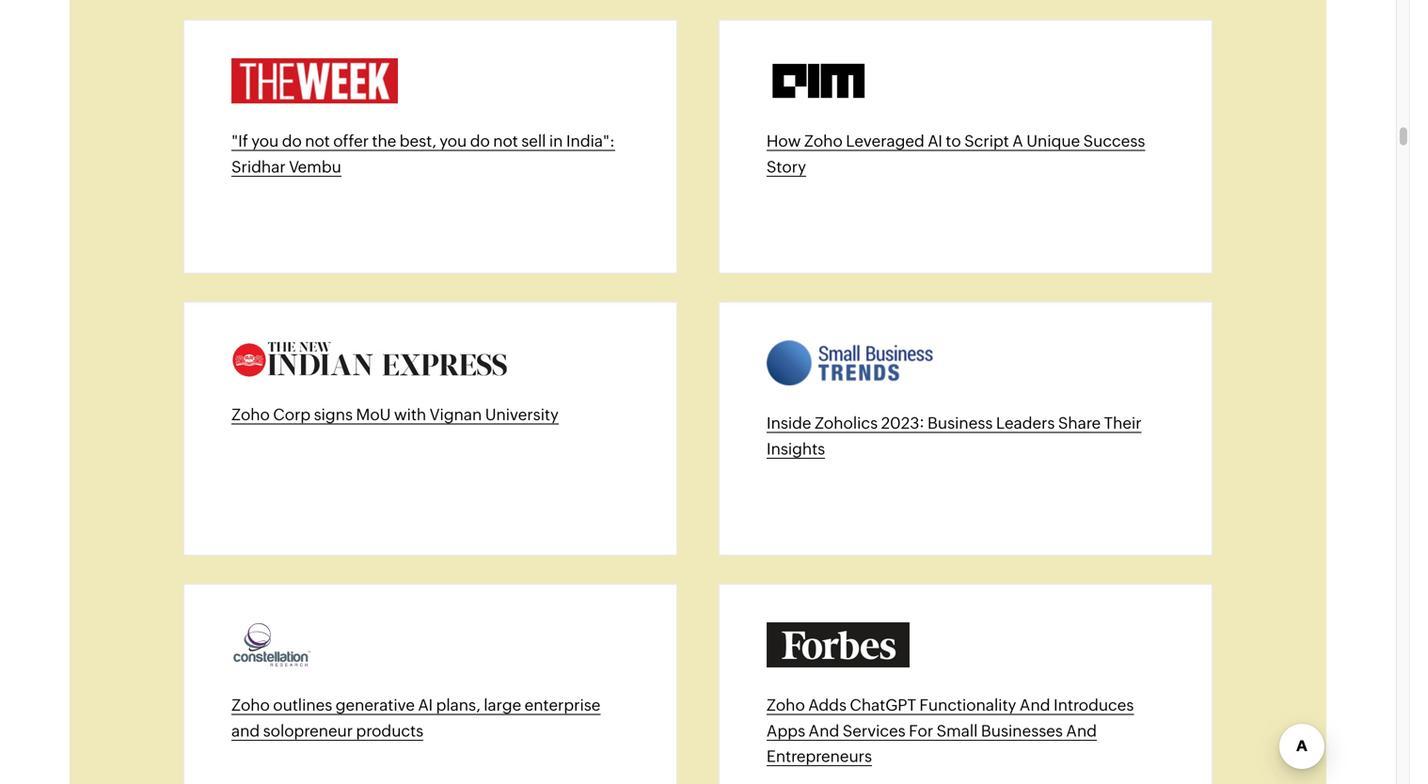 Task type: vqa. For each thing, say whether or not it's contained in the screenshot.
the bottom Analytics
no



Task type: describe. For each thing, give the bounding box(es) containing it.
zoholics
[[815, 414, 878, 433]]

unique
[[1027, 132, 1081, 150]]

in
[[549, 132, 563, 150]]

share
[[1059, 414, 1101, 433]]

1 horizontal spatial and
[[1020, 697, 1051, 715]]

zoho outlines generative ai plans, large enterprise and solopreneur products link
[[232, 697, 601, 741]]

adds
[[809, 697, 847, 715]]

solopreneur
[[263, 722, 353, 740]]

corp
[[273, 406, 311, 424]]

zoho inside the how zoho leveraged ai to script a unique success story
[[805, 132, 843, 150]]

zoho outlines generative ai plans, large enterprise and solopreneur products
[[232, 697, 601, 740]]

1 not from the left
[[305, 132, 330, 150]]

0 horizontal spatial and
[[809, 722, 840, 740]]

how zoho leveraged ai to script a unique success story link
[[767, 132, 1146, 177]]

leveraged
[[846, 132, 925, 150]]

small
[[937, 722, 978, 740]]

story
[[767, 157, 807, 176]]

zoho for zoho adds chatgpt functionality and introduces apps and services for small businesses and entrepreneurs
[[767, 697, 805, 715]]

outlines
[[273, 697, 332, 715]]

university
[[485, 406, 559, 424]]

success
[[1084, 132, 1146, 150]]

inside
[[767, 414, 812, 433]]

services
[[843, 722, 906, 740]]

leaders
[[997, 414, 1055, 433]]

generative
[[336, 697, 415, 715]]

offer
[[333, 132, 369, 150]]

and
[[232, 722, 260, 740]]

the
[[372, 132, 397, 150]]

sridhar
[[232, 157, 286, 176]]

apps
[[767, 722, 806, 740]]

vembu
[[289, 157, 341, 176]]

1 you from the left
[[252, 132, 279, 150]]



Task type: locate. For each thing, give the bounding box(es) containing it.
ai left plans,
[[418, 697, 433, 715]]

ai for to
[[928, 132, 943, 150]]

script
[[965, 132, 1010, 150]]

plans,
[[436, 697, 481, 715]]

ai
[[928, 132, 943, 150], [418, 697, 433, 715]]

how
[[767, 132, 801, 150]]

zoho up "and"
[[232, 697, 270, 715]]

chatgpt
[[850, 697, 917, 715]]

insights
[[767, 440, 826, 458]]

zoho_general_pages image up outlines
[[232, 623, 313, 668]]

1 horizontal spatial ai
[[928, 132, 943, 150]]

ai for plans,
[[418, 697, 433, 715]]

1 vertical spatial ai
[[418, 697, 433, 715]]

zoho right how
[[805, 132, 843, 150]]

1 horizontal spatial do
[[470, 132, 490, 150]]

ai left to
[[928, 132, 943, 150]]

their
[[1105, 414, 1142, 433]]

zoho_general_pages image for adds
[[767, 623, 910, 668]]

ai inside zoho outlines generative ai plans, large enterprise and solopreneur products
[[418, 697, 433, 715]]

zoho inside zoho adds chatgpt functionality and introduces apps and services for small businesses and entrepreneurs
[[767, 697, 805, 715]]

inside zoholics 2023: business leaders share their insights link
[[767, 414, 1142, 459]]

and up businesses at the bottom right of page
[[1020, 697, 1051, 715]]

you right the 'best,'
[[440, 132, 467, 150]]

zoho_general_pages image up zoholics on the right bottom
[[767, 341, 933, 386]]

not
[[305, 132, 330, 150], [493, 132, 518, 150]]

2023:
[[881, 414, 925, 433]]

mou
[[356, 406, 391, 424]]

zoho_general_pages image up the adds
[[767, 623, 910, 668]]

large
[[484, 697, 522, 715]]

1 horizontal spatial you
[[440, 132, 467, 150]]

signs
[[314, 406, 353, 424]]

zoho_general_pages image for outlines
[[232, 623, 313, 668]]

and down introduces
[[1067, 722, 1097, 740]]

"if you do not offer the best, you do not sell in india": sridhar vembu link
[[232, 132, 615, 177]]

zoho_general_pages image for zoho
[[767, 58, 871, 104]]

0 horizontal spatial ai
[[418, 697, 433, 715]]

do left sell
[[470, 132, 490, 150]]

not up vembu
[[305, 132, 330, 150]]

2 horizontal spatial and
[[1067, 722, 1097, 740]]

zoho adds chatgpt functionality and introduces apps and services for small businesses and entrepreneurs link
[[767, 697, 1134, 767]]

to
[[946, 132, 962, 150]]

zoho_general_pages image for zoholics
[[767, 341, 933, 386]]

zoho inside zoho outlines generative ai plans, large enterprise and solopreneur products
[[232, 697, 270, 715]]

1 horizontal spatial not
[[493, 132, 518, 150]]

you
[[252, 132, 279, 150], [440, 132, 467, 150]]

introduces
[[1054, 697, 1134, 715]]

zoho_general_pages image for corp
[[232, 341, 510, 377]]

zoho_general_pages image up mou
[[232, 341, 510, 377]]

entrepreneurs
[[767, 748, 872, 766]]

"if you do not offer the best, you do not sell in india": sridhar vembu
[[232, 132, 615, 176]]

zoho_general_pages image for you
[[232, 58, 398, 104]]

zoho left corp
[[232, 406, 270, 424]]

1 do from the left
[[282, 132, 302, 150]]

0 vertical spatial ai
[[928, 132, 943, 150]]

best,
[[400, 132, 437, 150]]

zoho for zoho corp signs mou with vignan university
[[232, 406, 270, 424]]

zoho_general_pages image
[[232, 58, 398, 104], [767, 58, 871, 104], [232, 341, 510, 377], [767, 341, 933, 386], [232, 623, 313, 668], [767, 623, 910, 668]]

do up vembu
[[282, 132, 302, 150]]

0 horizontal spatial not
[[305, 132, 330, 150]]

2 do from the left
[[470, 132, 490, 150]]

business
[[928, 414, 993, 433]]

zoho_general_pages image up how
[[767, 58, 871, 104]]

you right "if
[[252, 132, 279, 150]]

and
[[1020, 697, 1051, 715], [809, 722, 840, 740], [1067, 722, 1097, 740]]

a
[[1013, 132, 1024, 150]]

0 horizontal spatial you
[[252, 132, 279, 150]]

"if
[[232, 132, 248, 150]]

functionality
[[920, 697, 1017, 715]]

zoho corp signs mou with vignan university link
[[232, 406, 559, 425]]

zoho for zoho outlines generative ai plans, large enterprise and solopreneur products
[[232, 697, 270, 715]]

ai inside the how zoho leveraged ai to script a unique success story
[[928, 132, 943, 150]]

2 not from the left
[[493, 132, 518, 150]]

and down the adds
[[809, 722, 840, 740]]

sell
[[522, 132, 546, 150]]

with
[[394, 406, 427, 424]]

zoho
[[805, 132, 843, 150], [232, 406, 270, 424], [232, 697, 270, 715], [767, 697, 805, 715]]

inside zoholics 2023: business leaders share their insights
[[767, 414, 1142, 458]]

0 horizontal spatial do
[[282, 132, 302, 150]]

for
[[909, 722, 934, 740]]

do
[[282, 132, 302, 150], [470, 132, 490, 150]]

2 you from the left
[[440, 132, 467, 150]]

zoho adds chatgpt functionality and introduces apps and services for small businesses and entrepreneurs
[[767, 697, 1134, 766]]

not left sell
[[493, 132, 518, 150]]

zoho up apps
[[767, 697, 805, 715]]

vignan
[[430, 406, 482, 424]]

zoho corp signs mou with vignan university
[[232, 406, 559, 424]]

products
[[356, 722, 424, 740]]

how zoho leveraged ai to script a unique success story
[[767, 132, 1146, 176]]

india":
[[566, 132, 615, 150]]

zoho_general_pages image up offer
[[232, 58, 398, 104]]

businesses
[[981, 722, 1063, 740]]

enterprise
[[525, 697, 601, 715]]



